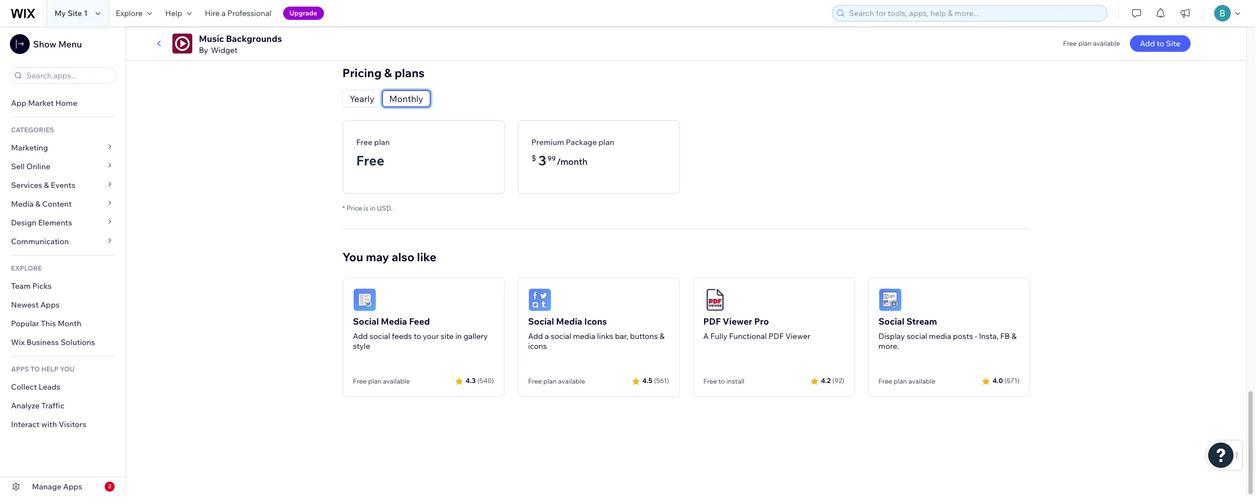 Task type: vqa. For each thing, say whether or not it's contained in the screenshot.
"links"
yes



Task type: describe. For each thing, give the bounding box(es) containing it.
0 horizontal spatial site
[[68, 8, 82, 18]]

elements
[[38, 218, 72, 228]]

upgrade
[[290, 9, 317, 17]]

services
[[11, 180, 42, 190]]

market
[[28, 98, 54, 108]]

interact
[[11, 420, 40, 429]]

monthly
[[390, 93, 423, 104]]

marketing
[[11, 143, 48, 153]]

marketing link
[[0, 138, 126, 157]]

premium package plan
[[532, 137, 615, 147]]

hire a professional link
[[198, 0, 278, 26]]

this
[[41, 319, 56, 329]]

site inside add to site button
[[1167, 39, 1181, 49]]

also
[[392, 250, 415, 264]]

media for social media feed
[[381, 316, 407, 327]]

& for plans
[[384, 65, 392, 80]]

traffic
[[41, 401, 64, 411]]

style
[[353, 341, 370, 351]]

0 vertical spatial viewer
[[723, 316, 753, 327]]

99
[[548, 154, 556, 162]]

add for social media icons
[[528, 331, 543, 341]]

apps to help you
[[11, 365, 75, 373]]

pdf viewer pro logo image
[[704, 288, 727, 311]]

pro
[[755, 316, 769, 327]]

add inside button
[[1141, 39, 1156, 49]]

newest
[[11, 300, 39, 310]]

* price is in usd.
[[343, 204, 393, 212]]

social media feed add social feeds to your site in gallery style
[[353, 316, 488, 351]]

plan inside free plan free
[[374, 137, 390, 147]]

Search for tools, apps, help & more... field
[[846, 6, 1104, 21]]

premium
[[532, 137, 564, 147]]

pdf viewer pro a fully functional pdf viewer
[[704, 316, 811, 341]]

hire a professional
[[205, 8, 272, 18]]

add to site button
[[1131, 35, 1191, 52]]

functional
[[730, 331, 767, 341]]

a
[[704, 331, 709, 341]]

social stream logo image
[[879, 288, 902, 311]]

feeds
[[392, 331, 412, 341]]

1 horizontal spatial pdf
[[769, 331, 784, 341]]

free plan available for social stream
[[879, 377, 936, 385]]

media inside the social media icons add a social media links bar, buttons & icons
[[573, 331, 596, 341]]

to
[[30, 365, 40, 373]]

& inside the social media icons add a social media links bar, buttons & icons
[[660, 331, 665, 341]]

to for add
[[1157, 39, 1165, 49]]

interact with visitors
[[11, 420, 86, 429]]

team
[[11, 281, 31, 291]]

analyze
[[11, 401, 40, 411]]

4.2 (92)
[[821, 377, 845, 385]]

add to site
[[1141, 39, 1181, 49]]

collect leads
[[11, 382, 60, 392]]

solutions
[[61, 337, 95, 347]]

social inside social media feed add social feeds to your site in gallery style
[[370, 331, 390, 341]]

app market home link
[[0, 94, 126, 112]]

show menu
[[33, 39, 82, 50]]

communication
[[11, 237, 71, 246]]

to inside social media feed add social feeds to your site in gallery style
[[414, 331, 421, 341]]

-
[[975, 331, 978, 341]]

professional
[[228, 8, 272, 18]]

social media feed logo image
[[353, 288, 376, 311]]

available for social media icons
[[558, 377, 585, 385]]

visitors
[[59, 420, 86, 429]]

social for social media icons
[[528, 316, 554, 327]]

/month
[[557, 156, 588, 167]]

social inside the social media icons add a social media links bar, buttons & icons
[[551, 331, 572, 341]]

collect leads link
[[0, 378, 126, 396]]

design elements
[[11, 218, 72, 228]]

display
[[879, 331, 905, 341]]

4.0 (571)
[[993, 377, 1020, 385]]

analyze traffic
[[11, 401, 64, 411]]

social media icons add a social media links bar, buttons & icons
[[528, 316, 665, 351]]

is
[[364, 204, 369, 212]]

usd.
[[377, 204, 393, 212]]

show
[[33, 39, 56, 50]]

you
[[343, 250, 363, 264]]

& for content
[[35, 199, 40, 209]]

popular this month link
[[0, 314, 126, 333]]

show menu button
[[10, 34, 82, 54]]

media & content
[[11, 199, 72, 209]]

0 vertical spatial a
[[222, 8, 226, 18]]

site
[[441, 331, 454, 341]]

$ 3 99 /month
[[532, 152, 588, 168]]

pricing & plans
[[343, 65, 425, 80]]

wix business solutions
[[11, 337, 95, 347]]

4.5
[[643, 377, 653, 385]]

social for social stream
[[879, 316, 905, 327]]

popular this month
[[11, 319, 82, 329]]

$
[[532, 153, 537, 163]]

with
[[41, 420, 57, 429]]

help button
[[159, 0, 198, 26]]

available for social stream
[[909, 377, 936, 385]]

events
[[51, 180, 75, 190]]

wix
[[11, 337, 25, 347]]

business
[[26, 337, 59, 347]]

fully
[[711, 331, 728, 341]]

icons
[[585, 316, 607, 327]]

free to install
[[704, 377, 745, 385]]

apps for newest apps
[[40, 300, 60, 310]]



Task type: locate. For each thing, give the bounding box(es) containing it.
media inside media & content link
[[11, 199, 34, 209]]

4.5 (561)
[[643, 377, 670, 385]]

social down social media icons logo
[[528, 316, 554, 327]]

sell online link
[[0, 157, 126, 176]]

categories
[[11, 126, 54, 134]]

in
[[370, 204, 376, 212], [456, 331, 462, 341]]

media inside social stream display social media posts - insta, fb & more.
[[930, 331, 952, 341]]

package
[[566, 137, 597, 147]]

explore
[[11, 264, 42, 272]]

online
[[26, 162, 50, 171]]

0 horizontal spatial in
[[370, 204, 376, 212]]

social left feeds
[[370, 331, 390, 341]]

2 media from the left
[[930, 331, 952, 341]]

*
[[343, 204, 345, 212]]

site
[[68, 8, 82, 18], [1167, 39, 1181, 49]]

media up feeds
[[381, 316, 407, 327]]

1 vertical spatial pdf
[[769, 331, 784, 341]]

newest apps
[[11, 300, 60, 310]]

0 vertical spatial in
[[370, 204, 376, 212]]

available down social stream display social media posts - insta, fb & more.
[[909, 377, 936, 385]]

2 horizontal spatial to
[[1157, 39, 1165, 49]]

explore
[[116, 8, 143, 18]]

yearly button
[[343, 90, 382, 107]]

1 vertical spatial to
[[414, 331, 421, 341]]

free plan available
[[1064, 39, 1121, 47], [353, 377, 410, 385], [528, 377, 585, 385], [879, 377, 936, 385]]

1 horizontal spatial in
[[456, 331, 462, 341]]

social inside social stream display social media posts - insta, fb & more.
[[879, 316, 905, 327]]

0 horizontal spatial media
[[573, 331, 596, 341]]

0 horizontal spatial apps
[[40, 300, 60, 310]]

you
[[60, 365, 75, 373]]

in right is
[[370, 204, 376, 212]]

1 horizontal spatial social
[[528, 316, 554, 327]]

apps for manage apps
[[63, 482, 82, 492]]

1 horizontal spatial apps
[[63, 482, 82, 492]]

pdf up a
[[704, 316, 721, 327]]

like
[[417, 250, 437, 264]]

apps right manage on the left bottom of page
[[63, 482, 82, 492]]

& left plans
[[384, 65, 392, 80]]

add inside social media feed add social feeds to your site in gallery style
[[353, 331, 368, 341]]

free
[[1064, 39, 1078, 47], [356, 137, 373, 147], [356, 152, 385, 168], [353, 377, 367, 385], [528, 377, 542, 385], [704, 377, 717, 385], [879, 377, 893, 385]]

newest apps link
[[0, 295, 126, 314]]

Search apps... field
[[23, 68, 112, 83]]

plans
[[395, 65, 425, 80]]

social inside social stream display social media posts - insta, fb & more.
[[907, 331, 928, 341]]

social inside the social media icons add a social media links bar, buttons & icons
[[528, 316, 554, 327]]

1 horizontal spatial media
[[381, 316, 407, 327]]

2 horizontal spatial add
[[1141, 39, 1156, 49]]

music
[[199, 33, 224, 44]]

3 social from the left
[[907, 331, 928, 341]]

1 horizontal spatial a
[[545, 331, 549, 341]]

to for free
[[719, 377, 725, 385]]

collect
[[11, 382, 37, 392]]

media for social media icons
[[556, 316, 583, 327]]

content
[[42, 199, 72, 209]]

available
[[1094, 39, 1121, 47], [383, 377, 410, 385], [558, 377, 585, 385], [909, 377, 936, 385]]

media left icons
[[556, 316, 583, 327]]

help
[[165, 8, 182, 18]]

available for social media feed
[[383, 377, 410, 385]]

a down social media icons logo
[[545, 331, 549, 341]]

pricing
[[343, 65, 382, 80]]

month
[[58, 319, 82, 329]]

by
[[199, 45, 208, 55]]

1 vertical spatial a
[[545, 331, 549, 341]]

a
[[222, 8, 226, 18], [545, 331, 549, 341]]

media inside social media feed add social feeds to your site in gallery style
[[381, 316, 407, 327]]

4.2
[[821, 377, 831, 385]]

free plan free
[[356, 137, 390, 168]]

social down 'social media feed logo'
[[353, 316, 379, 327]]

interact with visitors link
[[0, 415, 126, 434]]

0 vertical spatial apps
[[40, 300, 60, 310]]

design elements link
[[0, 213, 126, 232]]

my site 1
[[55, 8, 88, 18]]

(571)
[[1005, 377, 1020, 385]]

0 horizontal spatial social
[[353, 316, 379, 327]]

4.3 (540)
[[466, 377, 494, 385]]

services & events link
[[0, 176, 126, 195]]

0 vertical spatial to
[[1157, 39, 1165, 49]]

posts
[[954, 331, 974, 341]]

1 vertical spatial viewer
[[786, 331, 811, 341]]

hire
[[205, 8, 220, 18]]

1 vertical spatial apps
[[63, 482, 82, 492]]

more.
[[879, 341, 900, 351]]

& left events
[[44, 180, 49, 190]]

1 horizontal spatial site
[[1167, 39, 1181, 49]]

sidebar element
[[0, 26, 126, 496]]

& inside social stream display social media posts - insta, fb & more.
[[1012, 331, 1017, 341]]

free plan available for social media icons
[[528, 377, 585, 385]]

& for events
[[44, 180, 49, 190]]

gallery
[[464, 331, 488, 341]]

& left content
[[35, 199, 40, 209]]

team picks link
[[0, 277, 126, 295]]

2 horizontal spatial social
[[879, 316, 905, 327]]

your
[[423, 331, 439, 341]]

1 social from the left
[[353, 316, 379, 327]]

1 social from the left
[[370, 331, 390, 341]]

backgrounds
[[226, 33, 282, 44]]

music backgrounds logo image
[[173, 34, 192, 53]]

social inside social media feed add social feeds to your site in gallery style
[[353, 316, 379, 327]]

add inside the social media icons add a social media links bar, buttons & icons
[[528, 331, 543, 341]]

may
[[366, 250, 389, 264]]

social up display
[[879, 316, 905, 327]]

you may also like
[[343, 250, 437, 264]]

bar,
[[615, 331, 629, 341]]

my
[[55, 8, 66, 18]]

2 vertical spatial to
[[719, 377, 725, 385]]

help
[[41, 365, 58, 373]]

0 vertical spatial pdf
[[704, 316, 721, 327]]

2 social from the left
[[528, 316, 554, 327]]

popular
[[11, 319, 39, 329]]

& right fb
[[1012, 331, 1017, 341]]

0 horizontal spatial a
[[222, 8, 226, 18]]

team picks
[[11, 281, 52, 291]]

picks
[[32, 281, 52, 291]]

0 horizontal spatial social
[[370, 331, 390, 341]]

4.0
[[993, 377, 1003, 385]]

1
[[84, 8, 88, 18]]

menu
[[58, 39, 82, 50]]

3
[[539, 152, 547, 168]]

0 horizontal spatial add
[[353, 331, 368, 341]]

2 horizontal spatial media
[[556, 316, 583, 327]]

sell online
[[11, 162, 50, 171]]

viewer right functional
[[786, 331, 811, 341]]

install
[[727, 377, 745, 385]]

1 horizontal spatial viewer
[[786, 331, 811, 341]]

2 horizontal spatial social
[[907, 331, 928, 341]]

a right hire at the left top of the page
[[222, 8, 226, 18]]

0 horizontal spatial pdf
[[704, 316, 721, 327]]

social for social media feed
[[353, 316, 379, 327]]

available left add to site
[[1094, 39, 1121, 47]]

free plan available for social media feed
[[353, 377, 410, 385]]

available down the social media icons add a social media links bar, buttons & icons
[[558, 377, 585, 385]]

(561)
[[654, 377, 670, 385]]

social stream display social media posts - insta, fb & more.
[[879, 316, 1017, 351]]

home
[[55, 98, 77, 108]]

social media icons logo image
[[528, 288, 552, 311]]

1 vertical spatial in
[[456, 331, 462, 341]]

1 horizontal spatial media
[[930, 331, 952, 341]]

1 horizontal spatial add
[[528, 331, 543, 341]]

&
[[384, 65, 392, 80], [44, 180, 49, 190], [35, 199, 40, 209], [660, 331, 665, 341], [1012, 331, 1017, 341]]

links
[[597, 331, 614, 341]]

app market home
[[11, 98, 77, 108]]

1 horizontal spatial social
[[551, 331, 572, 341]]

in inside social media feed add social feeds to your site in gallery style
[[456, 331, 462, 341]]

add for social media feed
[[353, 331, 368, 341]]

2 social from the left
[[551, 331, 572, 341]]

& right buttons
[[660, 331, 665, 341]]

3 social from the left
[[879, 316, 905, 327]]

1 horizontal spatial to
[[719, 377, 725, 385]]

media left the posts at the right bottom
[[930, 331, 952, 341]]

yearly
[[350, 93, 375, 104]]

(92)
[[833, 377, 845, 385]]

viewer up functional
[[723, 316, 753, 327]]

add
[[1141, 39, 1156, 49], [353, 331, 368, 341], [528, 331, 543, 341]]

apps up this
[[40, 300, 60, 310]]

media down icons
[[573, 331, 596, 341]]

a inside the social media icons add a social media links bar, buttons & icons
[[545, 331, 549, 341]]

to inside button
[[1157, 39, 1165, 49]]

media inside the social media icons add a social media links bar, buttons & icons
[[556, 316, 583, 327]]

manage apps
[[32, 482, 82, 492]]

0 vertical spatial site
[[68, 8, 82, 18]]

insta,
[[980, 331, 999, 341]]

1 vertical spatial site
[[1167, 39, 1181, 49]]

0 horizontal spatial media
[[11, 199, 34, 209]]

analyze traffic link
[[0, 396, 126, 415]]

1 media from the left
[[573, 331, 596, 341]]

apps
[[11, 365, 29, 373]]

price
[[347, 204, 362, 212]]

0 horizontal spatial to
[[414, 331, 421, 341]]

media up design
[[11, 199, 34, 209]]

0 horizontal spatial viewer
[[723, 316, 753, 327]]

social right icons
[[551, 331, 572, 341]]

to
[[1157, 39, 1165, 49], [414, 331, 421, 341], [719, 377, 725, 385]]

social down stream
[[907, 331, 928, 341]]

pdf down pro
[[769, 331, 784, 341]]

available down feeds
[[383, 377, 410, 385]]

in right site
[[456, 331, 462, 341]]



